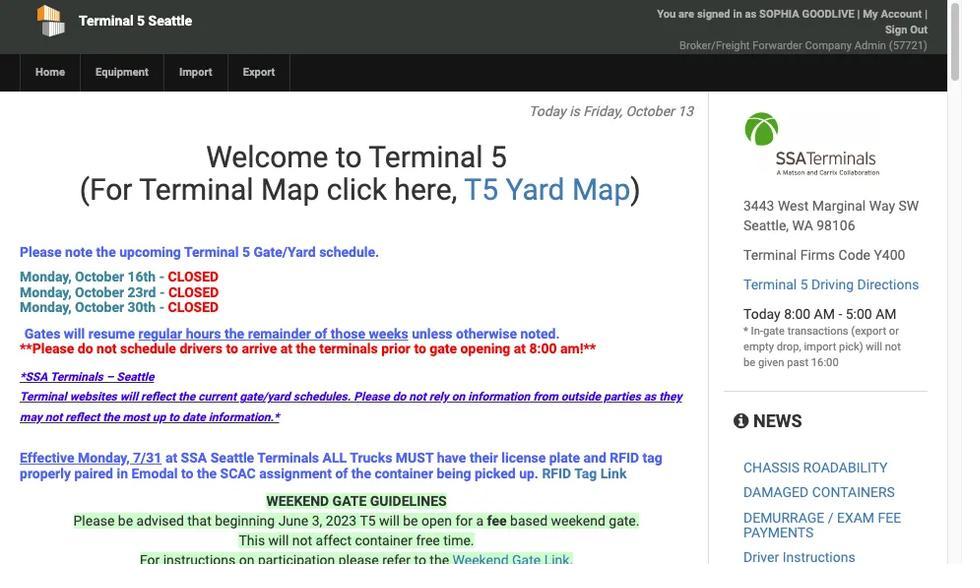 Task type: vqa. For each thing, say whether or not it's contained in the screenshot.
/
yes



Task type: locate. For each thing, give the bounding box(es) containing it.
3443 west marginal way sw seattle, wa 98106
[[744, 198, 920, 234]]

0 horizontal spatial in
[[117, 466, 128, 481]]

be down empty at bottom right
[[744, 357, 756, 370]]

*ssa terminals – seattle terminal websites will reflect the current gate/yard schedules. please do not rely on information from outside parties as they may not reflect the most up to date information.*
[[20, 371, 682, 424]]

0 vertical spatial reflect
[[141, 391, 175, 404]]

1 vertical spatial of
[[335, 466, 348, 481]]

date
[[182, 411, 206, 424]]

in right paired
[[117, 466, 128, 481]]

to right emodal
[[181, 466, 194, 481]]

be down guidelines
[[403, 513, 418, 529]]

to right welcome
[[336, 140, 362, 174]]

note
[[65, 244, 93, 260]]

0 vertical spatial of
[[315, 326, 328, 341]]

2 am from the left
[[876, 306, 897, 322]]

scac
[[220, 466, 256, 481]]

equipment link
[[80, 54, 163, 92]]

1 | from the left
[[858, 8, 861, 21]]

5 left the driving
[[801, 277, 809, 293]]

1 vertical spatial gate
[[430, 341, 457, 357]]

3 closed from the top
[[168, 300, 219, 315]]

parties
[[604, 391, 641, 404]]

as left they
[[644, 391, 657, 404]]

to right up
[[169, 411, 179, 424]]

not down june
[[292, 533, 312, 549]]

0 vertical spatial 8:00
[[784, 306, 811, 322]]

0 horizontal spatial do
[[78, 341, 93, 357]]

please down paired
[[73, 513, 115, 529]]

reflect down websites
[[65, 411, 100, 424]]

license
[[502, 450, 546, 466]]

reflect up up
[[141, 391, 175, 404]]

please inside please note the upcoming terminal 5 gate/yard schedule. monday, october 16th - closed monday, october 23rd - closed monday, october 30th - closed
[[20, 244, 62, 260]]

will down june
[[269, 533, 289, 549]]

1 horizontal spatial please
[[73, 513, 115, 529]]

container up guidelines
[[375, 466, 434, 481]]

*
[[744, 325, 749, 338]]

of up gate
[[335, 466, 348, 481]]

1 horizontal spatial as
[[745, 8, 757, 21]]

8:00
[[784, 306, 811, 322], [530, 341, 557, 357]]

gate up drop,
[[764, 325, 785, 338]]

1 vertical spatial as
[[644, 391, 657, 404]]

0 horizontal spatial 8:00
[[530, 341, 557, 357]]

1 horizontal spatial t5
[[464, 172, 499, 207]]

terminals inside *ssa terminals – seattle terminal websites will reflect the current gate/yard schedules. please do not rely on information from outside parties as they may not reflect the most up to date information.*
[[50, 371, 103, 385]]

1 vertical spatial do
[[393, 391, 406, 404]]

welcome to terminal 5 (for terminal map click here, t5 yard map )
[[72, 140, 641, 207]]

otherwise
[[456, 326, 517, 341]]

0 horizontal spatial gate
[[430, 341, 457, 357]]

1 vertical spatial t5
[[360, 513, 376, 529]]

5
[[137, 13, 145, 29], [491, 140, 507, 174], [242, 244, 250, 260], [801, 277, 809, 293]]

in inside the at ssa seattle terminals all trucks must have their license plate and rfid tag properly paired in emodal to the scac assignment of the container being picked up.
[[117, 466, 128, 481]]

gate.
[[609, 513, 640, 529]]

up.
[[519, 466, 539, 481]]

the right note
[[96, 244, 116, 260]]

t5
[[464, 172, 499, 207], [360, 513, 376, 529]]

export link
[[227, 54, 290, 92]]

information.*
[[209, 411, 279, 424]]

1 horizontal spatial today
[[744, 306, 781, 322]]

0 vertical spatial do
[[78, 341, 93, 357]]

0 vertical spatial container
[[375, 466, 434, 481]]

0 horizontal spatial please
[[20, 244, 62, 260]]

today for today is friday, october 13
[[529, 103, 566, 119]]

0 horizontal spatial of
[[315, 326, 328, 341]]

not inside the gates will resume regular hours the remainder of those weeks unless otherwise noted. **please do not schedule drivers to arrive at the terminals prior to gate opening at 8:00 am!**
[[97, 341, 117, 357]]

schedule.
[[319, 244, 380, 260]]

seattle inside the at ssa seattle terminals all trucks must have their license plate and rfid tag properly paired in emodal to the scac assignment of the container being picked up.
[[211, 450, 254, 466]]

forwarder
[[753, 39, 803, 52]]

fee
[[878, 510, 902, 526]]

- right 16th
[[159, 269, 165, 285]]

as inside *ssa terminals – seattle terminal websites will reflect the current gate/yard schedules. please do not rely on information from outside parties as they may not reflect the most up to date information.*
[[644, 391, 657, 404]]

seattle right ssa
[[211, 450, 254, 466]]

1 vertical spatial today
[[744, 306, 781, 322]]

guidelines
[[370, 494, 447, 509]]

1 am from the left
[[814, 306, 836, 322]]

1 horizontal spatial |
[[925, 8, 928, 21]]

container
[[375, 466, 434, 481], [355, 533, 413, 549]]

be left advised
[[118, 513, 133, 529]]

my
[[863, 8, 879, 21]]

0 vertical spatial terminals
[[50, 371, 103, 385]]

map right yard
[[572, 172, 631, 207]]

weeks
[[369, 326, 409, 341]]

directions
[[858, 277, 920, 293]]

will inside today                                                                                                                                                                                                                                                                                                                                                                                                                                                                                                                                                                                                                                                                                                           8:00 am - 5:00 am * in-gate transactions (export or empty drop, import pick) will not be given past 16:00
[[866, 341, 883, 354]]

from
[[533, 391, 559, 404]]

1 vertical spatial please
[[354, 391, 390, 404]]

| up the out
[[925, 8, 928, 21]]

1 vertical spatial reflect
[[65, 411, 100, 424]]

please right the schedules.
[[354, 391, 390, 404]]

hours
[[186, 326, 221, 341]]

equipment
[[96, 66, 149, 79]]

0 vertical spatial gate
[[764, 325, 785, 338]]

marginal
[[813, 198, 866, 214]]

t5 left yard
[[464, 172, 499, 207]]

23rd
[[128, 285, 156, 300]]

the left most
[[103, 411, 120, 424]]

| left my at the top right of page
[[858, 8, 861, 21]]

at ssa seattle terminals all trucks must have their license plate and rfid tag properly paired in emodal to the scac assignment of the container being picked up.
[[20, 450, 663, 481]]

2 vertical spatial seattle
[[211, 450, 254, 466]]

terminal 5 seattle
[[79, 13, 192, 29]]

of inside the at ssa seattle terminals all trucks must have their license plate and rfid tag properly paired in emodal to the scac assignment of the container being picked up.
[[335, 466, 348, 481]]

will right gates
[[64, 326, 85, 341]]

to right prior
[[414, 341, 427, 357]]

not down "or"
[[885, 341, 901, 354]]

opening
[[461, 341, 511, 357]]

as left sophia
[[745, 8, 757, 21]]

1 horizontal spatial am
[[876, 306, 897, 322]]

8:00 up "transactions"
[[784, 306, 811, 322]]

news
[[749, 411, 803, 432]]

0 vertical spatial today
[[529, 103, 566, 119]]

must
[[396, 450, 434, 466]]

sign
[[886, 24, 908, 36]]

will down the (export
[[866, 341, 883, 354]]

2 horizontal spatial at
[[514, 341, 526, 357]]

0 vertical spatial t5
[[464, 172, 499, 207]]

0 vertical spatial seattle
[[148, 13, 192, 29]]

1 horizontal spatial at
[[281, 341, 293, 357]]

do left rely in the bottom of the page
[[393, 391, 406, 404]]

in right the signed
[[734, 8, 743, 21]]

1 vertical spatial seattle
[[117, 371, 154, 385]]

1 horizontal spatial rfid
[[610, 450, 640, 466]]

to inside welcome to terminal 5 (for terminal map click here, t5 yard map )
[[336, 140, 362, 174]]

drop,
[[777, 341, 802, 354]]

of left the those
[[315, 326, 328, 341]]

30th
[[128, 300, 156, 315]]

seattle inside terminal 5 seattle link
[[148, 13, 192, 29]]

0 horizontal spatial terminals
[[50, 371, 103, 385]]

1 horizontal spatial reflect
[[141, 391, 175, 404]]

properly
[[20, 466, 71, 481]]

chassis roadability damaged containers demurrage / exam fee payments
[[744, 460, 902, 541]]

prior
[[382, 341, 411, 357]]

today left is
[[529, 103, 566, 119]]

map up gate/yard
[[261, 172, 320, 207]]

8:00 inside today                                                                                                                                                                                                                                                                                                                                                                                                                                                                                                                                                                                                                                                                                                           8:00 am - 5:00 am * in-gate transactions (export or empty drop, import pick) will not be given past 16:00
[[784, 306, 811, 322]]

to inside the at ssa seattle terminals all trucks must have their license plate and rfid tag properly paired in emodal to the scac assignment of the container being picked up.
[[181, 466, 194, 481]]

at left ssa
[[165, 450, 178, 466]]

today up the in-
[[744, 306, 781, 322]]

0 horizontal spatial at
[[165, 450, 178, 466]]

0 vertical spatial as
[[745, 8, 757, 21]]

will up most
[[120, 391, 138, 404]]

please note the upcoming terminal 5 gate/yard schedule. monday, october 16th - closed monday, october 23rd - closed monday, october 30th - closed
[[20, 244, 380, 315]]

gate/yard
[[240, 391, 291, 404]]

1 vertical spatial in
[[117, 466, 128, 481]]

outside
[[561, 391, 601, 404]]

0 vertical spatial in
[[734, 8, 743, 21]]

please left note
[[20, 244, 62, 260]]

code
[[839, 247, 871, 263]]

1 vertical spatial 8:00
[[530, 341, 557, 357]]

8:00 left am!**
[[530, 341, 557, 357]]

container left free
[[355, 533, 413, 549]]

am up "transactions"
[[814, 306, 836, 322]]

closed
[[168, 269, 219, 285], [168, 285, 219, 300], [168, 300, 219, 315]]

gate left opening
[[430, 341, 457, 357]]

am up "or"
[[876, 306, 897, 322]]

those
[[331, 326, 366, 341]]

beginning
[[215, 513, 275, 529]]

given
[[759, 357, 785, 370]]

- left 5:00
[[839, 306, 843, 322]]

0 horizontal spatial today
[[529, 103, 566, 119]]

rfid left 'tag'
[[610, 450, 640, 466]]

terminals up weekend
[[257, 450, 319, 466]]

1 horizontal spatial terminals
[[257, 450, 319, 466]]

or
[[890, 325, 900, 338]]

will inside *ssa terminals – seattle terminal websites will reflect the current gate/yard schedules. please do not rely on information from outside parties as they may not reflect the most up to date information.*
[[120, 391, 138, 404]]

5:00
[[846, 306, 873, 322]]

0 horizontal spatial as
[[644, 391, 657, 404]]

not up – at the left of page
[[97, 341, 117, 357]]

you are signed in as sophia goodlive | my account | sign out broker/freight forwarder company admin (57721)
[[657, 8, 928, 52]]

schedule
[[120, 341, 176, 357]]

0 horizontal spatial am
[[814, 306, 836, 322]]

2 horizontal spatial please
[[354, 391, 390, 404]]

emodal
[[132, 466, 178, 481]]

arrive
[[242, 341, 277, 357]]

5 right here,
[[491, 140, 507, 174]]

rfid
[[610, 450, 640, 466], [542, 466, 572, 481]]

1 horizontal spatial in
[[734, 8, 743, 21]]

1 vertical spatial terminals
[[257, 450, 319, 466]]

terminal 5 seattle image
[[744, 111, 881, 176]]

t5 right 2023 in the bottom left of the page
[[360, 513, 376, 529]]

import
[[179, 66, 212, 79]]

1 vertical spatial container
[[355, 533, 413, 549]]

seattle up import
[[148, 13, 192, 29]]

tag
[[575, 466, 597, 481]]

on
[[452, 391, 465, 404]]

goodlive
[[803, 8, 855, 21]]

- inside today                                                                                                                                                                                                                                                                                                                                                                                                                                                                                                                                                                                                                                                                                                           8:00 am - 5:00 am * in-gate transactions (export or empty drop, import pick) will not be given past 16:00
[[839, 306, 843, 322]]

1 horizontal spatial 8:00
[[784, 306, 811, 322]]

rfid right up. at the bottom right of page
[[542, 466, 572, 481]]

upcoming
[[119, 244, 181, 260]]

0 horizontal spatial t5
[[360, 513, 376, 529]]

1 horizontal spatial of
[[335, 466, 348, 481]]

is
[[570, 103, 580, 119]]

terminals up websites
[[50, 371, 103, 385]]

1 horizontal spatial do
[[393, 391, 406, 404]]

rfid tag link link
[[542, 466, 631, 481]]

sw
[[899, 198, 920, 214]]

container inside the at ssa seattle terminals all trucks must have their license plate and rfid tag properly paired in emodal to the scac assignment of the container being picked up.
[[375, 466, 434, 481]]

rfid inside the at ssa seattle terminals all trucks must have their license plate and rfid tag properly paired in emodal to the scac assignment of the container being picked up.
[[610, 450, 640, 466]]

1 horizontal spatial map
[[572, 172, 631, 207]]

3,
[[312, 513, 323, 529]]

5 left gate/yard
[[242, 244, 250, 260]]

|
[[858, 8, 861, 21], [925, 8, 928, 21]]

remainder
[[248, 326, 311, 341]]

at right opening
[[514, 341, 526, 357]]

today inside today                                                                                                                                                                                                                                                                                                                                                                                                                                                                                                                                                                                                                                                                                                           8:00 am - 5:00 am * in-gate transactions (export or empty drop, import pick) will not be given past 16:00
[[744, 306, 781, 322]]

exam
[[837, 510, 875, 526]]

at right arrive
[[281, 341, 293, 357]]

1 horizontal spatial gate
[[764, 325, 785, 338]]

- right 30th
[[159, 300, 165, 315]]

that
[[187, 513, 212, 529]]

t5 yard map link
[[464, 172, 631, 207]]

terminals
[[50, 371, 103, 385], [257, 450, 319, 466]]

2 horizontal spatial be
[[744, 357, 756, 370]]

pick)
[[840, 341, 864, 354]]

0 vertical spatial please
[[20, 244, 62, 260]]

2 map from the left
[[572, 172, 631, 207]]

1 horizontal spatial be
[[403, 513, 418, 529]]

98106
[[817, 218, 856, 234]]

2 vertical spatial please
[[73, 513, 115, 529]]

(57721)
[[890, 39, 928, 52]]

trucks
[[350, 450, 392, 466]]

do right the **please
[[78, 341, 93, 357]]

october down note
[[75, 269, 124, 285]]

0 horizontal spatial rfid
[[542, 466, 572, 481]]

seattle right – at the left of page
[[117, 371, 154, 385]]

being
[[437, 466, 471, 481]]

0 horizontal spatial map
[[261, 172, 320, 207]]

0 horizontal spatial |
[[858, 8, 861, 21]]

do
[[78, 341, 93, 357], [393, 391, 406, 404]]

account
[[881, 8, 923, 21]]



Task type: describe. For each thing, give the bounding box(es) containing it.
plate
[[550, 450, 581, 466]]

1 closed from the top
[[168, 269, 219, 285]]

import link
[[163, 54, 227, 92]]

regular
[[138, 326, 182, 341]]

the up date
[[178, 391, 195, 404]]

information
[[468, 391, 530, 404]]

chassis roadability link
[[744, 460, 888, 476]]

you
[[657, 8, 676, 21]]

schedules.
[[293, 391, 351, 404]]

5 inside please note the upcoming terminal 5 gate/yard schedule. monday, october 16th - closed monday, october 23rd - closed monday, october 30th - closed
[[242, 244, 250, 260]]

fee
[[487, 513, 507, 529]]

welcome
[[206, 140, 329, 174]]

based
[[510, 513, 548, 529]]

2 closed from the top
[[168, 285, 219, 300]]

2023
[[326, 513, 357, 529]]

t5 inside welcome to terminal 5 (for terminal map click here, t5 yard map )
[[464, 172, 499, 207]]

to inside *ssa terminals – seattle terminal websites will reflect the current gate/yard schedules. please do not rely on information from outside parties as they may not reflect the most up to date information.*
[[169, 411, 179, 424]]

october left 23rd
[[75, 285, 124, 300]]

seattle for at
[[211, 450, 254, 466]]

gate inside today                                                                                                                                                                                                                                                                                                                                                                                                                                                                                                                                                                                                                                                                                                           8:00 am - 5:00 am * in-gate transactions (export or empty drop, import pick) will not be given past 16:00
[[764, 325, 785, 338]]

not inside today                                                                                                                                                                                                                                                                                                                                                                                                                                                                                                                                                                                                                                                                                                           8:00 am - 5:00 am * in-gate transactions (export or empty drop, import pick) will not be given past 16:00
[[885, 341, 901, 354]]

terminals
[[319, 341, 378, 357]]

transactions
[[788, 325, 849, 338]]

october up "resume"
[[75, 300, 124, 315]]

wa
[[793, 218, 814, 234]]

container inside weekend gate guidelines please be advised that beginning june 3, 2023 t5 will be open for a fee based weekend gate. this will not affect container free time.
[[355, 533, 413, 549]]

seattle inside *ssa terminals – seattle terminal websites will reflect the current gate/yard schedules. please do not rely on information from outside parties as they may not reflect the most up to date information.*
[[117, 371, 154, 385]]

terminal inside please note the upcoming terminal 5 gate/yard schedule. monday, october 16th - closed monday, october 23rd - closed monday, october 30th - closed
[[184, 244, 239, 260]]

be inside today                                                                                                                                                                                                                                                                                                                                                                                                                                                                                                                                                                                                                                                                                                           8:00 am - 5:00 am * in-gate transactions (export or empty drop, import pick) will not be given past 16:00
[[744, 357, 756, 370]]

yard
[[506, 172, 565, 207]]

as inside you are signed in as sophia goodlive | my account | sign out broker/freight forwarder company admin (57721)
[[745, 8, 757, 21]]

rfid tag link
[[542, 466, 631, 481]]

are
[[679, 8, 695, 21]]

of inside the gates will resume regular hours the remainder of those weeks unless otherwise noted. **please do not schedule drivers to arrive at the terminals prior to gate opening at 8:00 am!**
[[315, 326, 328, 341]]

rely
[[429, 391, 449, 404]]

websites
[[70, 391, 117, 404]]

in inside you are signed in as sophia goodlive | my account | sign out broker/freight forwarder company admin (57721)
[[734, 8, 743, 21]]

home
[[35, 66, 65, 79]]

resume
[[88, 326, 135, 341]]

effective monday, 7/31
[[20, 450, 162, 466]]

empty
[[744, 341, 774, 354]]

my account link
[[863, 8, 923, 21]]

today                                                                                                                                                                                                                                                                                                                                                                                                                                                                                                                                                                                                                                                                                                           8:00 am - 5:00 am * in-gate transactions (export or empty drop, import pick) will not be given past 16:00
[[744, 306, 901, 370]]

0 horizontal spatial reflect
[[65, 411, 100, 424]]

demurrage
[[744, 510, 825, 526]]

not right may
[[45, 411, 62, 424]]

all
[[323, 450, 347, 466]]

june
[[279, 513, 309, 529]]

past
[[788, 357, 809, 370]]

gate inside the gates will resume regular hours the remainder of those weeks unless otherwise noted. **please do not schedule drivers to arrive at the terminals prior to gate opening at 8:00 am!**
[[430, 341, 457, 357]]

the left terminals
[[296, 341, 316, 357]]

signed
[[698, 8, 731, 21]]

1 map from the left
[[261, 172, 320, 207]]

containers
[[813, 485, 896, 501]]

unless
[[412, 326, 453, 341]]

this
[[239, 533, 265, 549]]

info circle image
[[734, 413, 749, 431]]

to left arrive
[[226, 341, 238, 357]]

firms
[[801, 247, 836, 263]]

open
[[422, 513, 452, 529]]

- right 23rd
[[160, 285, 165, 300]]

paired
[[74, 466, 113, 481]]

home link
[[20, 54, 80, 92]]

a
[[476, 513, 484, 529]]

tag
[[643, 450, 663, 466]]

)
[[631, 172, 641, 207]]

out
[[911, 24, 928, 36]]

5 inside welcome to terminal 5 (for terminal map click here, t5 yard map )
[[491, 140, 507, 174]]

/
[[828, 510, 834, 526]]

3443
[[744, 198, 775, 214]]

**please
[[20, 341, 74, 357]]

will inside the gates will resume regular hours the remainder of those weeks unless otherwise noted. **please do not schedule drivers to arrive at the terminals prior to gate opening at 8:00 am!**
[[64, 326, 85, 341]]

broker/freight
[[680, 39, 750, 52]]

weekend
[[551, 513, 606, 529]]

t5 inside weekend gate guidelines please be advised that beginning june 3, 2023 t5 will be open for a fee based weekend gate. this will not affect container free time.
[[360, 513, 376, 529]]

terminals inside the at ssa seattle terminals all trucks must have their license plate and rfid tag properly paired in emodal to the scac assignment of the container being picked up.
[[257, 450, 319, 466]]

damaged
[[744, 485, 809, 501]]

not left rely in the bottom of the page
[[409, 391, 426, 404]]

gate
[[333, 494, 367, 509]]

october left 13
[[626, 103, 675, 119]]

click
[[327, 172, 387, 207]]

the up gate
[[352, 466, 371, 481]]

export
[[243, 66, 275, 79]]

picked
[[475, 466, 516, 481]]

weekend gate guidelines please be advised that beginning june 3, 2023 t5 will be open for a fee based weekend gate. this will not affect container free time.
[[73, 494, 640, 549]]

please inside *ssa terminals – seattle terminal websites will reflect the current gate/yard schedules. please do not rely on information from outside parties as they may not reflect the most up to date information.*
[[354, 391, 390, 404]]

will down guidelines
[[379, 513, 400, 529]]

the right hours on the left
[[225, 326, 245, 341]]

–
[[106, 371, 114, 385]]

terminal inside *ssa terminals – seattle terminal websites will reflect the current gate/yard schedules. please do not rely on information from outside parties as they may not reflect the most up to date information.*
[[20, 391, 67, 404]]

today for today                                                                                                                                                                                                                                                                                                                                                                                                                                                                                                                                                                                                                                                                                                           8:00 am - 5:00 am * in-gate transactions (export or empty drop, import pick) will not be given past 16:00
[[744, 306, 781, 322]]

weekend
[[266, 494, 329, 509]]

admin
[[855, 39, 887, 52]]

they
[[659, 391, 682, 404]]

the inside please note the upcoming terminal 5 gate/yard schedule. monday, october 16th - closed monday, october 23rd - closed monday, october 30th - closed
[[96, 244, 116, 260]]

seattle for terminal
[[148, 13, 192, 29]]

roadability
[[804, 460, 888, 476]]

at inside the at ssa seattle terminals all trucks must have their license plate and rfid tag properly paired in emodal to the scac assignment of the container being picked up.
[[165, 450, 178, 466]]

please inside weekend gate guidelines please be advised that beginning june 3, 2023 t5 will be open for a fee based weekend gate. this will not affect container free time.
[[73, 513, 115, 529]]

0 horizontal spatial be
[[118, 513, 133, 529]]

chassis
[[744, 460, 800, 476]]

effective
[[20, 450, 74, 466]]

do inside *ssa terminals – seattle terminal websites will reflect the current gate/yard schedules. please do not rely on information from outside parties as they may not reflect the most up to date information.*
[[393, 391, 406, 404]]

have
[[437, 450, 467, 466]]

time.
[[444, 533, 474, 549]]

gate/yard
[[254, 244, 316, 260]]

in-
[[751, 325, 764, 338]]

for
[[456, 513, 473, 529]]

7/31
[[133, 450, 162, 466]]

2 | from the left
[[925, 8, 928, 21]]

the left scac
[[197, 466, 217, 481]]

not inside weekend gate guidelines please be advised that beginning june 3, 2023 t5 will be open for a fee based weekend gate. this will not affect container free time.
[[292, 533, 312, 549]]

their
[[470, 450, 498, 466]]

8:00 inside the gates will resume regular hours the remainder of those weeks unless otherwise noted. **please do not schedule drivers to arrive at the terminals prior to gate opening at 8:00 am!**
[[530, 341, 557, 357]]

link
[[601, 466, 627, 481]]

do inside the gates will resume regular hours the remainder of those weeks unless otherwise noted. **please do not schedule drivers to arrive at the terminals prior to gate opening at 8:00 am!**
[[78, 341, 93, 357]]

(export
[[852, 325, 887, 338]]

free
[[416, 533, 440, 549]]

5 up equipment
[[137, 13, 145, 29]]

most
[[123, 411, 150, 424]]



